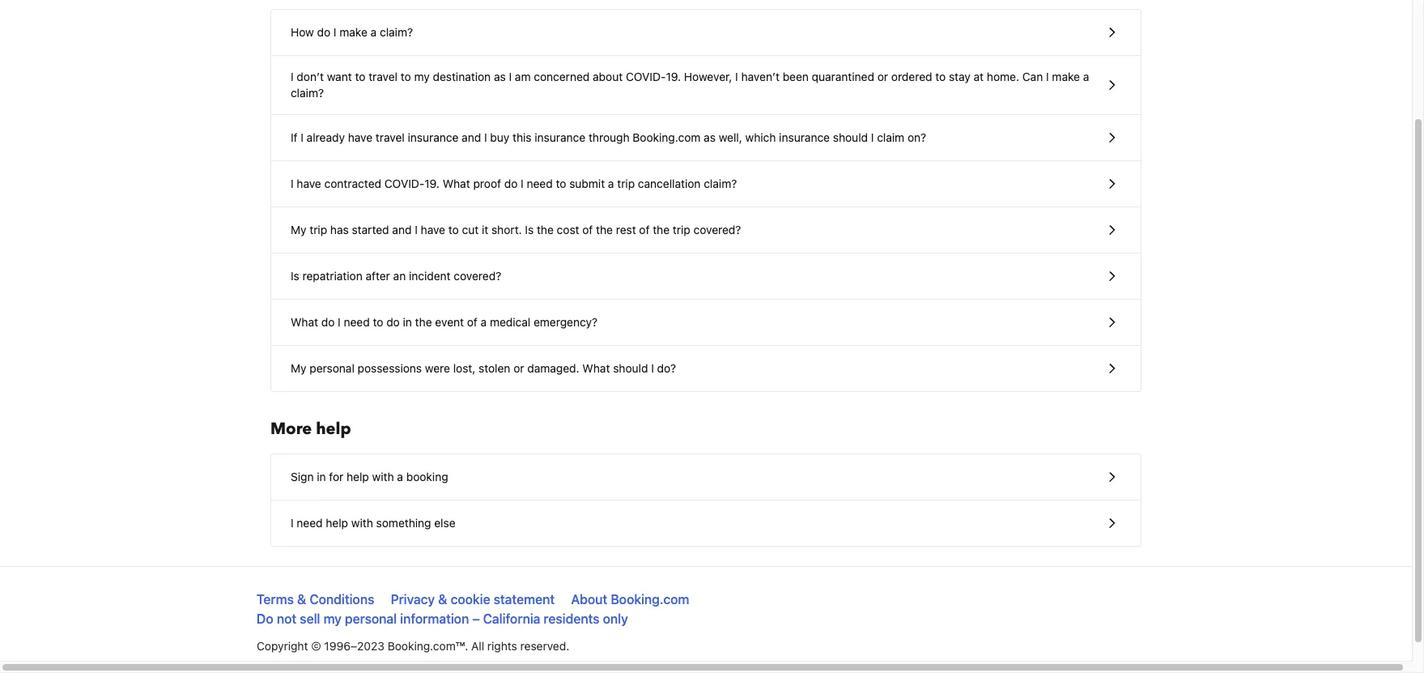 Task type: locate. For each thing, give the bounding box(es) containing it.
0 vertical spatial make
[[340, 25, 368, 39]]

0 vertical spatial 19.
[[666, 70, 681, 83]]

0 horizontal spatial 19.
[[425, 177, 440, 190]]

claim?
[[380, 25, 413, 39], [291, 86, 324, 100], [704, 177, 737, 190]]

do
[[317, 25, 331, 39], [504, 177, 518, 190], [321, 315, 335, 329], [387, 315, 400, 329]]

covered? down i have contracted covid-19. what proof do i need to submit a trip cancellation claim? "button"
[[694, 223, 741, 237]]

the left event
[[415, 315, 432, 329]]

a inside sign in for help with a booking 'link'
[[397, 470, 403, 484]]

19. left proof
[[425, 177, 440, 190]]

1 horizontal spatial claim?
[[380, 25, 413, 39]]

insurance right which
[[779, 130, 830, 144]]

travel inside the i don't want to travel to my destination as i am concerned about covid-19. however, i haven't been quarantined or ordered to stay at home. can i make a claim?
[[369, 70, 398, 83]]

a inside the i don't want to travel to my destination as i am concerned about covid-19. however, i haven't been quarantined or ordered to stay at home. can i make a claim?
[[1084, 70, 1090, 83]]

claim? inside "button"
[[704, 177, 737, 190]]

1996–2023
[[324, 639, 385, 653]]

claim? inside the i don't want to travel to my destination as i am concerned about covid-19. however, i haven't been quarantined or ordered to stay at home. can i make a claim?
[[291, 86, 324, 100]]

a inside what do i need to do in the event of a medical emergency? button
[[481, 315, 487, 329]]

trip
[[617, 177, 635, 190], [310, 223, 327, 237], [673, 223, 691, 237]]

of right rest
[[639, 223, 650, 237]]

2 horizontal spatial claim?
[[704, 177, 737, 190]]

do right proof
[[504, 177, 518, 190]]

is
[[525, 223, 534, 237], [291, 269, 300, 283]]

1 vertical spatial booking.com
[[611, 592, 690, 607]]

have left the cut
[[421, 223, 446, 237]]

1 horizontal spatial covered?
[[694, 223, 741, 237]]

my for my personal possessions were lost, stolen or damaged. what should i do?
[[291, 361, 307, 375]]

need down sign
[[297, 516, 323, 530]]

1 horizontal spatial trip
[[617, 177, 635, 190]]

more help
[[271, 418, 351, 440]]

1 horizontal spatial &
[[438, 592, 448, 607]]

0 vertical spatial my
[[291, 223, 307, 237]]

need down after
[[344, 315, 370, 329]]

trip right submit at the left top of the page
[[617, 177, 635, 190]]

19. left however,
[[666, 70, 681, 83]]

should left claim
[[833, 130, 868, 144]]

2 horizontal spatial what
[[583, 361, 610, 375]]

0 vertical spatial my
[[414, 70, 430, 83]]

submit
[[570, 177, 605, 190]]

2 vertical spatial help
[[326, 516, 348, 530]]

buy
[[490, 130, 510, 144]]

1 horizontal spatial have
[[348, 130, 373, 144]]

cookie
[[451, 592, 491, 607]]

privacy
[[391, 592, 435, 607]]

0 horizontal spatial make
[[340, 25, 368, 39]]

and
[[462, 130, 481, 144], [392, 223, 412, 237]]

0 vertical spatial with
[[372, 470, 394, 484]]

0 vertical spatial booking.com
[[633, 130, 701, 144]]

2 vertical spatial have
[[421, 223, 446, 237]]

about booking.com link
[[571, 592, 690, 607]]

0 vertical spatial is
[[525, 223, 534, 237]]

how do i make a claim?
[[291, 25, 413, 39]]

& up sell
[[297, 592, 306, 607]]

1 horizontal spatial should
[[833, 130, 868, 144]]

&
[[297, 592, 306, 607], [438, 592, 448, 607]]

2 horizontal spatial trip
[[673, 223, 691, 237]]

i need help with something else button
[[271, 501, 1141, 546]]

1 horizontal spatial in
[[403, 315, 412, 329]]

with inside button
[[351, 516, 373, 530]]

a left medical
[[481, 315, 487, 329]]

with left booking
[[372, 470, 394, 484]]

i right can
[[1047, 70, 1049, 83]]

2 my from the top
[[291, 361, 307, 375]]

what right damaged.
[[583, 361, 610, 375]]

travel right the want
[[369, 70, 398, 83]]

insurance
[[408, 130, 459, 144], [535, 130, 586, 144], [779, 130, 830, 144]]

is repatriation after an incident covered?
[[291, 269, 502, 283]]

my down conditions
[[324, 612, 342, 626]]

need inside button
[[297, 516, 323, 530]]

1 insurance from the left
[[408, 130, 459, 144]]

damaged.
[[528, 361, 580, 375]]

0 vertical spatial what
[[443, 177, 470, 190]]

the
[[537, 223, 554, 237], [596, 223, 613, 237], [653, 223, 670, 237], [415, 315, 432, 329]]

1 horizontal spatial is
[[525, 223, 534, 237]]

of
[[583, 223, 593, 237], [639, 223, 650, 237], [467, 315, 478, 329]]

should left the do? on the left of page
[[613, 361, 648, 375]]

help inside 'link'
[[347, 470, 369, 484]]

i down repatriation
[[338, 315, 341, 329]]

reserved.
[[521, 639, 570, 653]]

i right proof
[[521, 177, 524, 190]]

0 horizontal spatial have
[[297, 177, 321, 190]]

help right more
[[316, 418, 351, 440]]

covid- right about
[[626, 70, 666, 83]]

1 vertical spatial need
[[344, 315, 370, 329]]

0 horizontal spatial insurance
[[408, 130, 459, 144]]

and left buy
[[462, 130, 481, 144]]

have right already
[[348, 130, 373, 144]]

0 horizontal spatial what
[[291, 315, 318, 329]]

or right stolen
[[514, 361, 525, 375]]

1 horizontal spatial 19.
[[666, 70, 681, 83]]

0 vertical spatial help
[[316, 418, 351, 440]]

personal
[[310, 361, 355, 375], [345, 612, 397, 626]]

statement
[[494, 592, 555, 607]]

0 horizontal spatial covered?
[[454, 269, 502, 283]]

1 vertical spatial with
[[351, 516, 373, 530]]

0 vertical spatial travel
[[369, 70, 398, 83]]

personal up 1996–2023
[[345, 612, 397, 626]]

with left something
[[351, 516, 373, 530]]

1 horizontal spatial as
[[704, 130, 716, 144]]

booking.com up cancellation
[[633, 130, 701, 144]]

travel up contracted
[[376, 130, 405, 144]]

1 my from the top
[[291, 223, 307, 237]]

my for my trip has started and i have to cut it short. is the cost of the rest of the trip covered?
[[291, 223, 307, 237]]

& up do not sell my personal information – california residents only link
[[438, 592, 448, 607]]

1 horizontal spatial make
[[1053, 70, 1081, 83]]

or inside the i don't want to travel to my destination as i am concerned about covid-19. however, i haven't been quarantined or ordered to stay at home. can i make a claim?
[[878, 70, 889, 83]]

insurance right 'this'
[[535, 130, 586, 144]]

in left 'for'
[[317, 470, 326, 484]]

cancellation
[[638, 177, 701, 190]]

booking.com up only
[[611, 592, 690, 607]]

emergency?
[[534, 315, 598, 329]]

contracted
[[324, 177, 382, 190]]

1 vertical spatial help
[[347, 470, 369, 484]]

lost,
[[453, 361, 476, 375]]

to left stay
[[936, 70, 946, 83]]

stay
[[949, 70, 971, 83]]

travel
[[369, 70, 398, 83], [376, 130, 405, 144]]

stolen
[[479, 361, 511, 375]]

covid- inside the i don't want to travel to my destination as i am concerned about covid-19. however, i haven't been quarantined or ordered to stay at home. can i make a claim?
[[626, 70, 666, 83]]

as left well, in the right of the page
[[704, 130, 716, 144]]

do?
[[657, 361, 677, 375]]

what do i need to do in the event of a medical emergency?
[[291, 315, 598, 329]]

1 horizontal spatial covid-
[[626, 70, 666, 83]]

0 vertical spatial need
[[527, 177, 553, 190]]

of inside what do i need to do in the event of a medical emergency? button
[[467, 315, 478, 329]]

0 vertical spatial covid-
[[626, 70, 666, 83]]

travel for insurance
[[376, 130, 405, 144]]

do inside "button"
[[504, 177, 518, 190]]

my left the destination
[[414, 70, 430, 83]]

0 horizontal spatial covid-
[[385, 177, 425, 190]]

help down 'for'
[[326, 516, 348, 530]]

cost
[[557, 223, 580, 237]]

or left ordered on the top of the page
[[878, 70, 889, 83]]

my
[[291, 223, 307, 237], [291, 361, 307, 375]]

1 vertical spatial travel
[[376, 130, 405, 144]]

need left submit at the left top of the page
[[527, 177, 553, 190]]

1 vertical spatial and
[[392, 223, 412, 237]]

do right the how
[[317, 25, 331, 39]]

i have contracted covid-19. what proof do i need to submit a trip cancellation claim? button
[[271, 161, 1141, 207]]

0 vertical spatial claim?
[[380, 25, 413, 39]]

what left proof
[[443, 177, 470, 190]]

a left booking
[[397, 470, 403, 484]]

i have contracted covid-19. what proof do i need to submit a trip cancellation claim?
[[291, 177, 737, 190]]

1 horizontal spatial my
[[414, 70, 430, 83]]

1 vertical spatial make
[[1053, 70, 1081, 83]]

trip left has
[[310, 223, 327, 237]]

1 horizontal spatial and
[[462, 130, 481, 144]]

1 vertical spatial have
[[297, 177, 321, 190]]

2 vertical spatial need
[[297, 516, 323, 530]]

what down repatriation
[[291, 315, 318, 329]]

need inside "button"
[[527, 177, 553, 190]]

my trip has started and i have to cut it short. is the cost of the rest of the trip covered?
[[291, 223, 741, 237]]

medical
[[490, 315, 531, 329]]

has
[[330, 223, 349, 237]]

1 vertical spatial in
[[317, 470, 326, 484]]

0 vertical spatial should
[[833, 130, 868, 144]]

2 vertical spatial claim?
[[704, 177, 737, 190]]

make
[[340, 25, 368, 39], [1053, 70, 1081, 83]]

have
[[348, 130, 373, 144], [297, 177, 321, 190], [421, 223, 446, 237]]

i inside my trip has started and i have to cut it short. is the cost of the rest of the trip covered? button
[[415, 223, 418, 237]]

0 horizontal spatial or
[[514, 361, 525, 375]]

covid- inside "button"
[[385, 177, 425, 190]]

claim
[[877, 130, 905, 144]]

is left repatriation
[[291, 269, 300, 283]]

i
[[334, 25, 337, 39], [291, 70, 294, 83], [509, 70, 512, 83], [736, 70, 739, 83], [1047, 70, 1049, 83], [301, 130, 304, 144], [484, 130, 487, 144], [871, 130, 874, 144], [291, 177, 294, 190], [521, 177, 524, 190], [415, 223, 418, 237], [338, 315, 341, 329], [651, 361, 654, 375], [291, 516, 294, 530]]

insurance left buy
[[408, 130, 459, 144]]

concerned
[[534, 70, 590, 83]]

a right submit at the left top of the page
[[608, 177, 614, 190]]

have left contracted
[[297, 177, 321, 190]]

and right started
[[392, 223, 412, 237]]

1 & from the left
[[297, 592, 306, 607]]

1 horizontal spatial or
[[878, 70, 889, 83]]

help right 'for'
[[347, 470, 369, 484]]

i left 'am'
[[509, 70, 512, 83]]

make up the want
[[340, 25, 368, 39]]

2 horizontal spatial of
[[639, 223, 650, 237]]

what do i need to do in the event of a medical emergency? button
[[271, 300, 1141, 346]]

1 vertical spatial what
[[291, 315, 318, 329]]

with
[[372, 470, 394, 484], [351, 516, 373, 530]]

1 vertical spatial 19.
[[425, 177, 440, 190]]

1 vertical spatial my
[[324, 612, 342, 626]]

0 horizontal spatial should
[[613, 361, 648, 375]]

i left the do? on the left of page
[[651, 361, 654, 375]]

0 horizontal spatial my
[[324, 612, 342, 626]]

as left 'am'
[[494, 70, 506, 83]]

do not sell my personal information – california residents only link
[[257, 612, 628, 626]]

or
[[878, 70, 889, 83], [514, 361, 525, 375]]

a right the how
[[371, 25, 377, 39]]

a right can
[[1084, 70, 1090, 83]]

covered? down the cut
[[454, 269, 502, 283]]

i need help with something else
[[291, 516, 456, 530]]

0 horizontal spatial &
[[297, 592, 306, 607]]

i down sign
[[291, 516, 294, 530]]

in
[[403, 315, 412, 329], [317, 470, 326, 484]]

2 horizontal spatial have
[[421, 223, 446, 237]]

0 vertical spatial and
[[462, 130, 481, 144]]

1 vertical spatial is
[[291, 269, 300, 283]]

all
[[471, 639, 485, 653]]

make inside the i don't want to travel to my destination as i am concerned about covid-19. however, i haven't been quarantined or ordered to stay at home. can i make a claim?
[[1053, 70, 1081, 83]]

a inside how do i make a claim? button
[[371, 25, 377, 39]]

i right started
[[415, 223, 418, 237]]

covid- right contracted
[[385, 177, 425, 190]]

my inside the i don't want to travel to my destination as i am concerned about covid-19. however, i haven't been quarantined or ordered to stay at home. can i make a claim?
[[414, 70, 430, 83]]

as
[[494, 70, 506, 83], [704, 130, 716, 144]]

1 vertical spatial covid-
[[385, 177, 425, 190]]

do
[[257, 612, 274, 626]]

a inside i have contracted covid-19. what proof do i need to submit a trip cancellation claim? "button"
[[608, 177, 614, 190]]

if i already have travel insurance and i buy this insurance through booking.com as well, which insurance should i claim on?
[[291, 130, 927, 144]]

0 horizontal spatial in
[[317, 470, 326, 484]]

0 horizontal spatial need
[[297, 516, 323, 530]]

trip down cancellation
[[673, 223, 691, 237]]

make right can
[[1053, 70, 1081, 83]]

to left submit at the left top of the page
[[556, 177, 567, 190]]

1 vertical spatial personal
[[345, 612, 397, 626]]

1 vertical spatial claim?
[[291, 86, 324, 100]]

with inside 'link'
[[372, 470, 394, 484]]

2 horizontal spatial insurance
[[779, 130, 830, 144]]

to right the want
[[355, 70, 366, 83]]

am
[[515, 70, 531, 83]]

my up more
[[291, 361, 307, 375]]

i right the how
[[334, 25, 337, 39]]

home.
[[987, 70, 1020, 83]]

i left haven't
[[736, 70, 739, 83]]

0 horizontal spatial claim?
[[291, 86, 324, 100]]

0 vertical spatial as
[[494, 70, 506, 83]]

2 vertical spatial what
[[583, 361, 610, 375]]

0 horizontal spatial as
[[494, 70, 506, 83]]

0 vertical spatial or
[[878, 70, 889, 83]]

0 horizontal spatial trip
[[310, 223, 327, 237]]

of right event
[[467, 315, 478, 329]]

0 horizontal spatial of
[[467, 315, 478, 329]]

need
[[527, 177, 553, 190], [344, 315, 370, 329], [297, 516, 323, 530]]

0 vertical spatial covered?
[[694, 223, 741, 237]]

1 horizontal spatial what
[[443, 177, 470, 190]]

1 horizontal spatial need
[[344, 315, 370, 329]]

0 vertical spatial personal
[[310, 361, 355, 375]]

2 horizontal spatial need
[[527, 177, 553, 190]]

should
[[833, 130, 868, 144], [613, 361, 648, 375]]

my trip has started and i have to cut it short. is the cost of the rest of the trip covered? button
[[271, 207, 1141, 254]]

i left claim
[[871, 130, 874, 144]]

0 vertical spatial have
[[348, 130, 373, 144]]

of right 'cost'
[[583, 223, 593, 237]]

residents
[[544, 612, 600, 626]]

it
[[482, 223, 489, 237]]

is right short.
[[525, 223, 534, 237]]

1 horizontal spatial insurance
[[535, 130, 586, 144]]

an
[[393, 269, 406, 283]]

my left has
[[291, 223, 307, 237]]

personal left possessions
[[310, 361, 355, 375]]

do down repatriation
[[321, 315, 335, 329]]

2 & from the left
[[438, 592, 448, 607]]

my
[[414, 70, 430, 83], [324, 612, 342, 626]]

in left event
[[403, 315, 412, 329]]

1 vertical spatial my
[[291, 361, 307, 375]]



Task type: describe. For each thing, give the bounding box(es) containing it.
privacy & cookie statement
[[391, 592, 555, 607]]

cut
[[462, 223, 479, 237]]

what inside "button"
[[443, 177, 470, 190]]

1 vertical spatial as
[[704, 130, 716, 144]]

sign
[[291, 470, 314, 484]]

proof
[[473, 177, 501, 190]]

i don't want to travel to my destination as i am concerned about covid-19. however, i haven't been quarantined or ordered to stay at home. can i make a claim?
[[291, 70, 1090, 100]]

sell
[[300, 612, 320, 626]]

event
[[435, 315, 464, 329]]

for
[[329, 470, 344, 484]]

destination
[[433, 70, 491, 83]]

the left rest
[[596, 223, 613, 237]]

which
[[746, 130, 776, 144]]

want
[[327, 70, 352, 83]]

more
[[271, 418, 312, 440]]

terms
[[257, 592, 294, 607]]

incident
[[409, 269, 451, 283]]

already
[[307, 130, 345, 144]]

& for privacy
[[438, 592, 448, 607]]

i inside my personal possessions were lost, stolen or damaged. what should i do? button
[[651, 361, 654, 375]]

ordered
[[892, 70, 933, 83]]

not
[[277, 612, 297, 626]]

repatriation
[[303, 269, 363, 283]]

at
[[974, 70, 984, 83]]

been
[[783, 70, 809, 83]]

–
[[473, 612, 480, 626]]

this
[[513, 130, 532, 144]]

started
[[352, 223, 389, 237]]

sign in for help with a booking link
[[271, 454, 1141, 500]]

california
[[483, 612, 541, 626]]

i right if
[[301, 130, 304, 144]]

possessions
[[358, 361, 422, 375]]

personal inside about booking.com do not sell my personal information – california residents only
[[345, 612, 397, 626]]

help inside button
[[326, 516, 348, 530]]

terms & conditions
[[257, 592, 375, 607]]

need inside button
[[344, 315, 370, 329]]

1 horizontal spatial of
[[583, 223, 593, 237]]

on?
[[908, 130, 927, 144]]

rest
[[616, 223, 636, 237]]

information
[[400, 612, 469, 626]]

1 vertical spatial should
[[613, 361, 648, 375]]

i inside i need help with something else button
[[291, 516, 294, 530]]

19. inside i have contracted covid-19. what proof do i need to submit a trip cancellation claim? "button"
[[425, 177, 440, 190]]

i inside how do i make a claim? button
[[334, 25, 337, 39]]

0 horizontal spatial and
[[392, 223, 412, 237]]

about booking.com do not sell my personal information – california residents only
[[257, 592, 690, 626]]

is repatriation after an incident covered? button
[[271, 254, 1141, 300]]

booking.com inside about booking.com do not sell my personal information – california residents only
[[611, 592, 690, 607]]

quarantined
[[812, 70, 875, 83]]

the left 'cost'
[[537, 223, 554, 237]]

have inside "button"
[[297, 177, 321, 190]]

i left don't at the top of the page
[[291, 70, 294, 83]]

how do i make a claim? button
[[271, 10, 1141, 56]]

2 insurance from the left
[[535, 130, 586, 144]]

to left the destination
[[401, 70, 411, 83]]

through
[[589, 130, 630, 144]]

my personal possessions were lost, stolen or damaged. what should i do?
[[291, 361, 677, 375]]

privacy & cookie statement link
[[391, 592, 555, 607]]

i don't want to travel to my destination as i am concerned about covid-19. however, i haven't been quarantined or ordered to stay at home. can i make a claim? button
[[271, 56, 1141, 115]]

& for terms
[[297, 592, 306, 607]]

else
[[434, 516, 456, 530]]

1 vertical spatial covered?
[[454, 269, 502, 283]]

can
[[1023, 70, 1044, 83]]

about
[[593, 70, 623, 83]]

were
[[425, 361, 450, 375]]

0 horizontal spatial is
[[291, 269, 300, 283]]

sign in for help with a booking button
[[271, 454, 1141, 501]]

in inside 'link'
[[317, 470, 326, 484]]

3 insurance from the left
[[779, 130, 830, 144]]

do down is repatriation after an incident covered?
[[387, 315, 400, 329]]

something
[[376, 516, 431, 530]]

0 vertical spatial in
[[403, 315, 412, 329]]

to down after
[[373, 315, 383, 329]]

personal inside button
[[310, 361, 355, 375]]

booking.com™.
[[388, 639, 468, 653]]

sign in for help with a booking
[[291, 470, 448, 484]]

booking
[[406, 470, 448, 484]]

my inside about booking.com do not sell my personal information – california residents only
[[324, 612, 342, 626]]

booking.com inside button
[[633, 130, 701, 144]]

short.
[[492, 223, 522, 237]]

about
[[571, 592, 608, 607]]

i inside what do i need to do in the event of a medical emergency? button
[[338, 315, 341, 329]]

if
[[291, 130, 298, 144]]

trip inside "button"
[[617, 177, 635, 190]]

rights
[[488, 639, 517, 653]]

terms & conditions link
[[257, 592, 375, 607]]

only
[[603, 612, 628, 626]]

after
[[366, 269, 390, 283]]

©
[[311, 639, 321, 653]]

if i already have travel insurance and i buy this insurance through booking.com as well, which insurance should i claim on? button
[[271, 115, 1141, 161]]

copyright
[[257, 639, 308, 653]]

travel for to
[[369, 70, 398, 83]]

1 vertical spatial or
[[514, 361, 525, 375]]

i left buy
[[484, 130, 487, 144]]

as inside the i don't want to travel to my destination as i am concerned about covid-19. however, i haven't been quarantined or ordered to stay at home. can i make a claim?
[[494, 70, 506, 83]]

conditions
[[310, 592, 375, 607]]

the right rest
[[653, 223, 670, 237]]

well,
[[719, 130, 743, 144]]

how
[[291, 25, 314, 39]]

haven't
[[742, 70, 780, 83]]

i down if
[[291, 177, 294, 190]]

copyright © 1996–2023 booking.com™. all rights reserved.
[[257, 639, 570, 653]]

19. inside the i don't want to travel to my destination as i am concerned about covid-19. however, i haven't been quarantined or ordered to stay at home. can i make a claim?
[[666, 70, 681, 83]]

don't
[[297, 70, 324, 83]]

to left the cut
[[449, 223, 459, 237]]

to inside "button"
[[556, 177, 567, 190]]



Task type: vqa. For each thing, say whether or not it's contained in the screenshot.
the left What
yes



